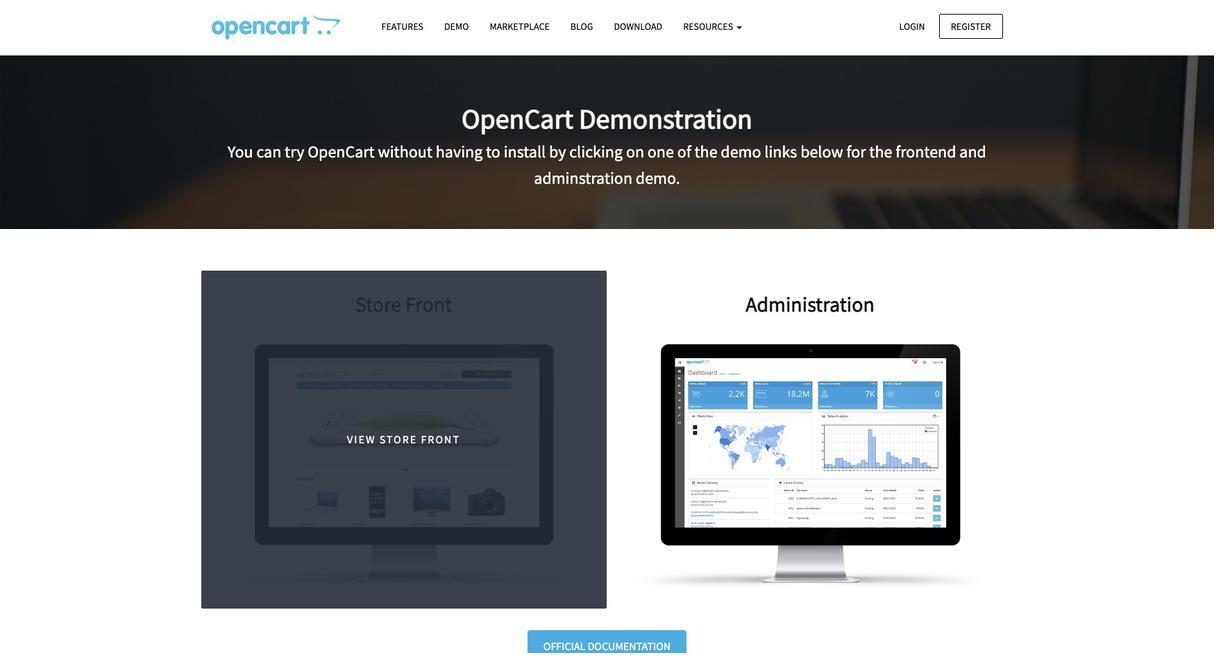 Task type: describe. For each thing, give the bounding box(es) containing it.
can
[[256, 141, 281, 162]]

login link
[[887, 14, 937, 39]]

1 vertical spatial opencart
[[308, 141, 375, 162]]

below
[[800, 141, 843, 162]]

download
[[614, 20, 662, 33]]

blog link
[[560, 15, 604, 39]]

having
[[436, 141, 483, 162]]

features
[[381, 20, 423, 33]]

of
[[677, 141, 691, 162]]

features link
[[371, 15, 434, 39]]

by
[[549, 141, 566, 162]]

demonstration
[[579, 101, 752, 136]]

resources
[[683, 20, 735, 33]]

one
[[648, 141, 674, 162]]

administration inside 'view administration login & password: demo'
[[776, 424, 876, 438]]

0 vertical spatial administration
[[746, 291, 875, 317]]

0 vertical spatial login
[[899, 20, 925, 32]]

view for store
[[347, 432, 376, 446]]

view administration login & password: demo
[[732, 424, 888, 455]]

blog
[[570, 20, 593, 33]]

install
[[504, 141, 546, 162]]

demo inside opencart demonstration you can try opencart without having to install by clicking on one of the demo links below for the frontend and adminstration demo.
[[721, 141, 761, 162]]

official
[[543, 639, 585, 653]]

demo.
[[636, 167, 680, 189]]

demo link
[[434, 15, 479, 39]]

demo
[[444, 20, 469, 33]]

and
[[960, 141, 986, 162]]

documentation
[[588, 639, 671, 653]]

0 vertical spatial store
[[355, 291, 401, 317]]

you
[[228, 141, 253, 162]]

demo inside 'view administration login & password: demo'
[[855, 441, 888, 455]]

clicking
[[569, 141, 623, 162]]



Task type: vqa. For each thing, say whether or not it's contained in the screenshot.
Official Documentation link
yes



Task type: locate. For each thing, give the bounding box(es) containing it.
marketplace
[[490, 20, 550, 33]]

1 vertical spatial front
[[421, 432, 460, 446]]

administration
[[746, 291, 875, 317], [776, 424, 876, 438]]

0 horizontal spatial view
[[347, 432, 376, 446]]

opencart up install
[[462, 101, 573, 136]]

links
[[764, 141, 797, 162]]

2 the from the left
[[869, 141, 892, 162]]

0 vertical spatial front
[[405, 291, 452, 317]]

without
[[378, 141, 432, 162]]

1 vertical spatial store
[[379, 432, 417, 446]]

view
[[744, 424, 773, 438], [347, 432, 376, 446]]

view store front
[[347, 432, 460, 446]]

opencart
[[462, 101, 573, 136], [308, 141, 375, 162]]

login left &
[[732, 441, 769, 455]]

adminstration
[[534, 167, 632, 189]]

1 horizontal spatial view
[[744, 424, 773, 438]]

front
[[405, 291, 452, 317], [421, 432, 460, 446]]

marketplace link
[[479, 15, 560, 39]]

login
[[899, 20, 925, 32], [732, 441, 769, 455]]

view for administration
[[744, 424, 773, 438]]

download link
[[604, 15, 673, 39]]

1 the from the left
[[694, 141, 717, 162]]

password:
[[784, 441, 852, 455]]

0 horizontal spatial the
[[694, 141, 717, 162]]

on
[[626, 141, 644, 162]]

frontend
[[896, 141, 956, 162]]

the right 'of'
[[694, 141, 717, 162]]

resources link
[[673, 15, 752, 39]]

opencart - demo image
[[211, 15, 340, 40]]

opencart demonstration you can try opencart without having to install by clicking on one of the demo links below for the frontend and adminstration demo.
[[228, 101, 986, 189]]

&
[[772, 441, 780, 455]]

the
[[694, 141, 717, 162], [869, 141, 892, 162]]

official documentation link
[[527, 630, 687, 653]]

login left register
[[899, 20, 925, 32]]

login inside 'view administration login & password: demo'
[[732, 441, 769, 455]]

store front
[[355, 291, 452, 317]]

0 vertical spatial opencart
[[462, 101, 573, 136]]

0 vertical spatial demo
[[721, 141, 761, 162]]

1 horizontal spatial the
[[869, 141, 892, 162]]

1 horizontal spatial opencart
[[462, 101, 573, 136]]

1 vertical spatial login
[[732, 441, 769, 455]]

register
[[951, 20, 991, 32]]

the right for at the right top of page
[[869, 141, 892, 162]]

register link
[[939, 14, 1003, 39]]

official documentation
[[543, 639, 671, 653]]

1 horizontal spatial login
[[899, 20, 925, 32]]

demo right the password:
[[855, 441, 888, 455]]

demo left links
[[721, 141, 761, 162]]

0 horizontal spatial opencart
[[308, 141, 375, 162]]

try
[[285, 141, 304, 162]]

view inside 'view administration login & password: demo'
[[744, 424, 773, 438]]

store
[[355, 291, 401, 317], [379, 432, 417, 446]]

1 vertical spatial demo
[[855, 441, 888, 455]]

0 horizontal spatial demo
[[721, 141, 761, 162]]

0 horizontal spatial login
[[732, 441, 769, 455]]

view store front link
[[201, 271, 606, 609]]

demo
[[721, 141, 761, 162], [855, 441, 888, 455]]

1 vertical spatial administration
[[776, 424, 876, 438]]

to
[[486, 141, 500, 162]]

1 horizontal spatial demo
[[855, 441, 888, 455]]

for
[[846, 141, 866, 162]]

opencart right try
[[308, 141, 375, 162]]



